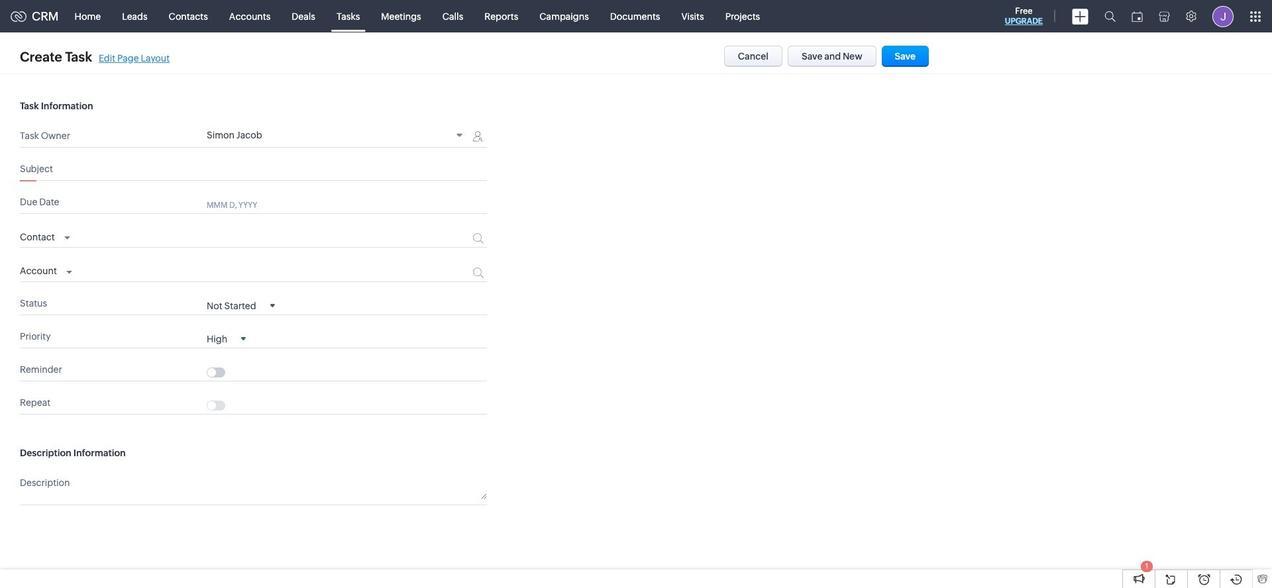 Task type: describe. For each thing, give the bounding box(es) containing it.
search image
[[1105, 11, 1116, 22]]

search element
[[1097, 0, 1124, 32]]

profile element
[[1205, 0, 1242, 32]]

logo image
[[11, 11, 27, 22]]

mmm d, yyyy text field
[[207, 200, 445, 210]]

profile image
[[1213, 6, 1235, 27]]

create menu element
[[1065, 0, 1097, 32]]

calendar image
[[1132, 11, 1144, 22]]



Task type: locate. For each thing, give the bounding box(es) containing it.
create menu image
[[1073, 8, 1089, 24]]

None text field
[[207, 475, 487, 500]]

None button
[[725, 46, 783, 67], [788, 46, 877, 67], [882, 46, 930, 67], [725, 46, 783, 67], [788, 46, 877, 67], [882, 46, 930, 67]]

None field
[[207, 130, 467, 143], [20, 228, 70, 244], [20, 262, 72, 278], [207, 300, 275, 311], [207, 333, 246, 345], [207, 130, 467, 143], [20, 228, 70, 244], [20, 262, 72, 278], [207, 300, 275, 311], [207, 333, 246, 345]]



Task type: vqa. For each thing, say whether or not it's contained in the screenshot.
text field
yes



